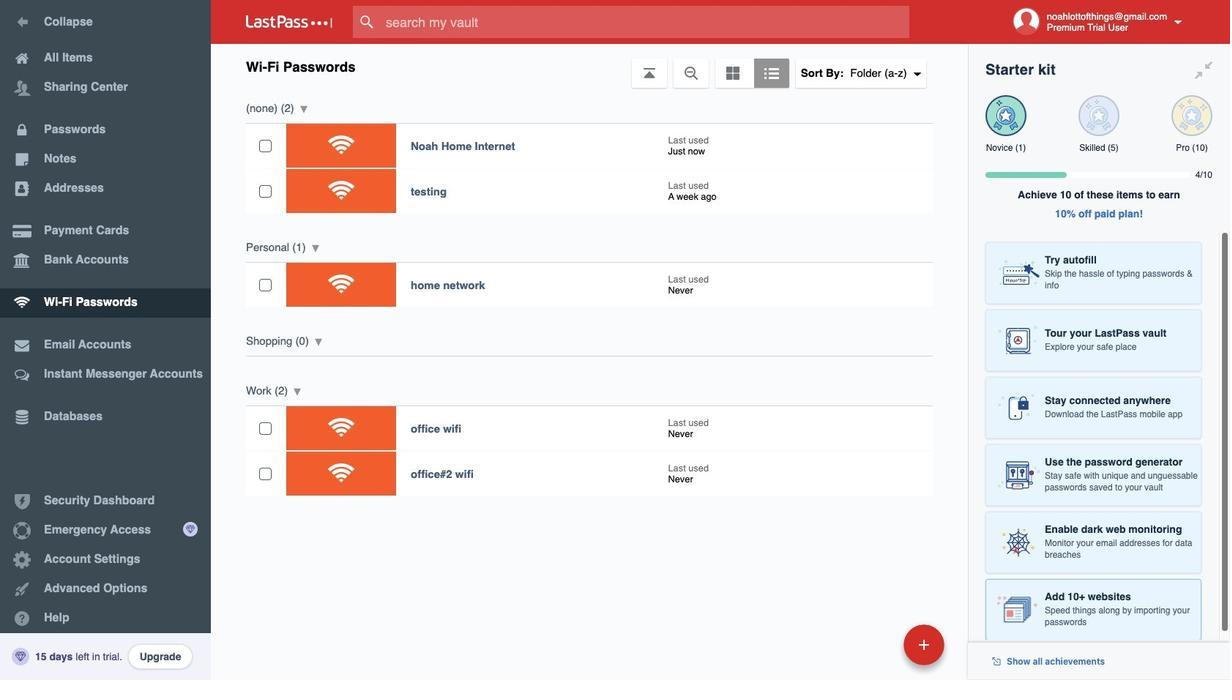 Task type: locate. For each thing, give the bounding box(es) containing it.
Search search field
[[353, 6, 939, 38]]

search my vault text field
[[353, 6, 939, 38]]



Task type: describe. For each thing, give the bounding box(es) containing it.
new item navigation
[[803, 621, 954, 681]]

vault options navigation
[[211, 44, 969, 88]]

new item element
[[803, 624, 950, 666]]

lastpass image
[[246, 15, 333, 29]]

main navigation navigation
[[0, 0, 211, 681]]



